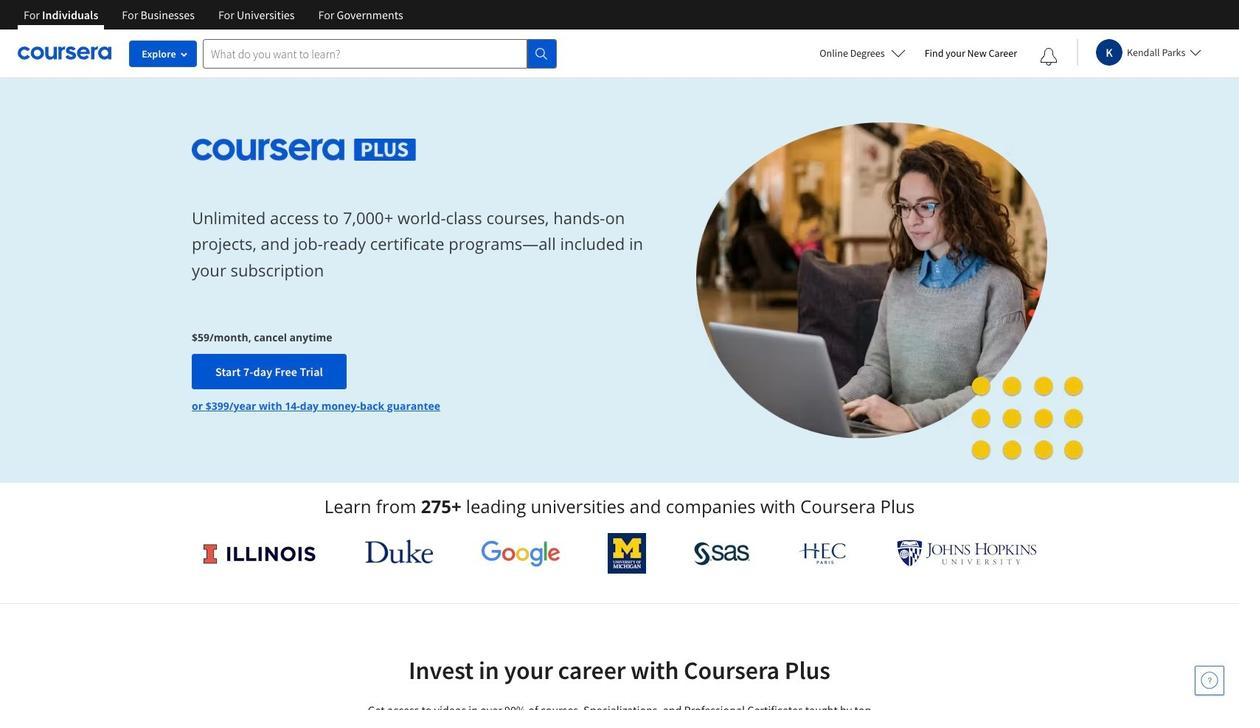 Task type: describe. For each thing, give the bounding box(es) containing it.
coursera plus image
[[192, 138, 416, 161]]

university of michigan image
[[608, 533, 646, 574]]

johns hopkins university image
[[897, 540, 1037, 567]]

What do you want to learn? text field
[[203, 39, 527, 68]]

duke university image
[[365, 540, 433, 564]]

university of illinois at urbana-champaign image
[[202, 542, 317, 565]]

hec paris image
[[798, 538, 849, 569]]



Task type: locate. For each thing, give the bounding box(es) containing it.
sas image
[[694, 542, 750, 565]]

None search field
[[203, 39, 557, 68]]

banner navigation
[[12, 0, 415, 30]]

help center image
[[1201, 672, 1218, 690]]

coursera image
[[18, 41, 111, 65]]

google image
[[481, 540, 560, 567]]



Task type: vqa. For each thing, say whether or not it's contained in the screenshot.
Banner navigation
yes



